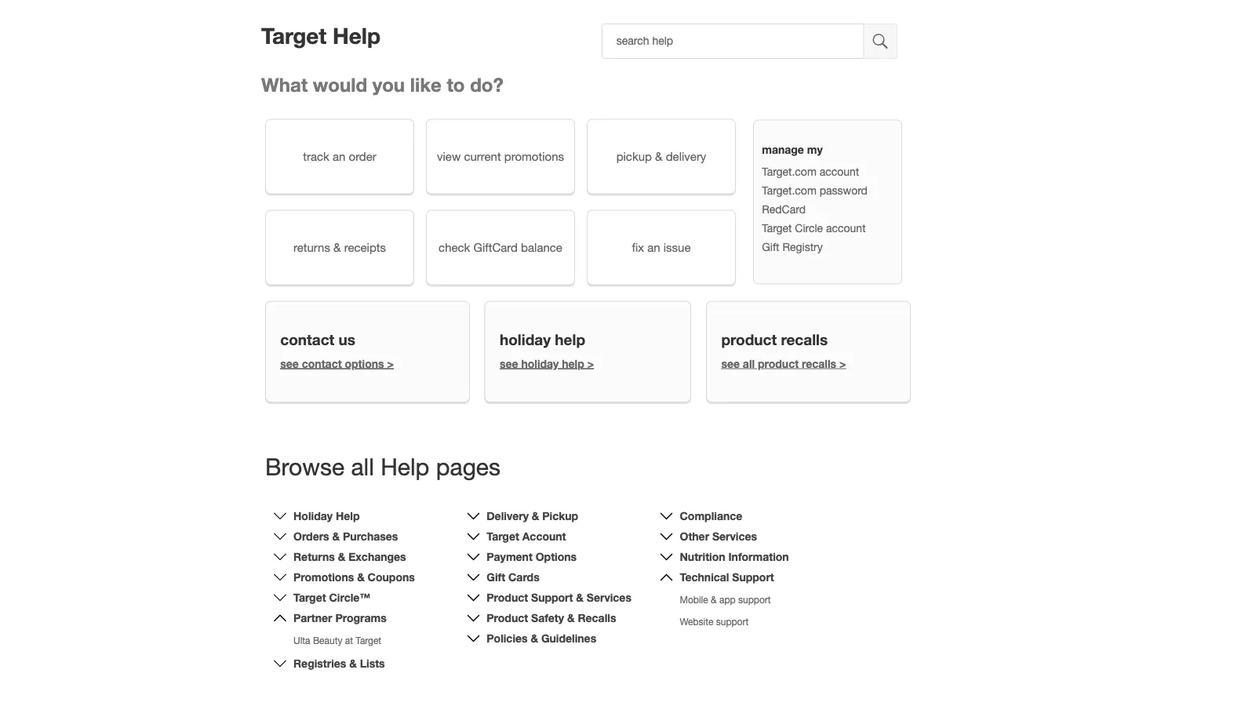 Task type: describe. For each thing, give the bounding box(es) containing it.
& up recalls on the bottom
[[576, 591, 584, 604]]

browse all help pages
[[265, 453, 500, 480]]

nutrition information link
[[680, 550, 789, 563]]

> for help
[[587, 357, 594, 370]]

view current promotions
[[437, 149, 564, 163]]

see all product recalls > link
[[721, 357, 846, 370]]

other
[[680, 530, 709, 543]]

account
[[522, 530, 566, 543]]

see for holiday help
[[500, 357, 518, 370]]

0 horizontal spatial services
[[587, 591, 631, 604]]

help for holiday help
[[336, 509, 360, 522]]

pickup
[[542, 509, 578, 522]]

target account link
[[487, 530, 566, 543]]

returns & exchanges link
[[293, 550, 406, 563]]

compliance link
[[680, 509, 742, 522]]

target inside "target.com account target.com password redcard target circle account gift registry"
[[762, 221, 792, 234]]

registries & lists
[[293, 657, 385, 670]]

manage my
[[762, 143, 823, 156]]

product support & services
[[487, 591, 631, 604]]

partner
[[293, 611, 332, 624]]

registries & lists link
[[293, 657, 385, 670]]

an for track
[[333, 149, 345, 163]]

view
[[437, 149, 461, 163]]

1 vertical spatial recalls
[[802, 357, 836, 370]]

product safety & recalls link
[[487, 611, 616, 624]]

product safety & recalls
[[487, 611, 616, 624]]

nutrition
[[680, 550, 725, 563]]

current
[[464, 149, 501, 163]]

see holiday help > link
[[500, 357, 594, 370]]

redcard link
[[762, 203, 806, 216]]

other services link
[[680, 530, 757, 543]]

see for contact us
[[280, 357, 299, 370]]

2 target.com from the top
[[762, 184, 817, 197]]

track an order link
[[265, 119, 414, 194]]

browse
[[265, 453, 344, 480]]

information
[[728, 550, 789, 563]]

holiday help link
[[293, 509, 360, 522]]

technical support link
[[680, 571, 774, 584]]

returns
[[293, 240, 330, 254]]

mobile & app support link
[[680, 594, 771, 605]]

coupons
[[368, 571, 415, 584]]

to
[[447, 73, 465, 96]]

technical support
[[680, 571, 774, 584]]

do?
[[470, 73, 504, 96]]

gift cards
[[487, 571, 539, 584]]

exchanges
[[349, 550, 406, 563]]

receipts
[[344, 240, 386, 254]]

password
[[820, 184, 868, 197]]

policies
[[487, 632, 528, 645]]

target account
[[487, 530, 566, 543]]

3 see from the left
[[721, 357, 740, 370]]

options
[[345, 357, 384, 370]]

1 vertical spatial product
[[758, 357, 799, 370]]

website support link
[[680, 616, 749, 627]]

all for see
[[743, 357, 755, 370]]

0 vertical spatial product
[[721, 331, 777, 348]]

target help
[[261, 22, 381, 49]]

what would you like to do?
[[261, 73, 504, 96]]

& for coupons
[[357, 571, 365, 584]]

delivery & pickup
[[487, 509, 578, 522]]

1 vertical spatial support
[[716, 616, 749, 627]]

returns & receipts
[[293, 240, 386, 254]]

fix an issue
[[632, 240, 691, 254]]

manage
[[762, 143, 804, 156]]

1 target.com from the top
[[762, 165, 817, 178]]

returns & exchanges
[[293, 550, 406, 563]]

promotions & coupons
[[293, 571, 415, 584]]

orders
[[293, 530, 329, 543]]

promotions & coupons link
[[293, 571, 415, 584]]

product support & services link
[[487, 591, 631, 604]]

0 horizontal spatial gift
[[487, 571, 505, 584]]

pickup & delivery
[[616, 149, 706, 163]]

programs
[[335, 611, 387, 624]]

see contact options >
[[280, 357, 394, 370]]

1 vertical spatial contact
[[302, 357, 342, 370]]

& for exchanges
[[338, 550, 345, 563]]

0 vertical spatial contact
[[280, 331, 334, 348]]

nutrition information
[[680, 550, 789, 563]]

fix
[[632, 240, 644, 254]]

1 vertical spatial account
[[826, 221, 866, 234]]

target circle™ link
[[293, 591, 371, 604]]

circle™
[[329, 591, 371, 604]]

website
[[680, 616, 713, 627]]

& for delivery
[[655, 149, 663, 163]]

you
[[372, 73, 405, 96]]

holiday help
[[500, 331, 585, 348]]

& up guidelines
[[567, 611, 575, 624]]



Task type: locate. For each thing, give the bounding box(es) containing it.
&
[[655, 149, 663, 163], [333, 240, 341, 254], [532, 509, 539, 522], [332, 530, 340, 543], [338, 550, 345, 563], [357, 571, 365, 584], [576, 591, 584, 604], [711, 594, 717, 605], [567, 611, 575, 624], [531, 632, 538, 645], [349, 657, 357, 670]]

help up would
[[333, 22, 381, 49]]

1 vertical spatial gift
[[487, 571, 505, 584]]

product down product recalls
[[758, 357, 799, 370]]

target circle account link
[[762, 221, 866, 234]]

& up account
[[532, 509, 539, 522]]

safety
[[531, 611, 564, 624]]

order
[[349, 149, 376, 163]]

promotions
[[504, 149, 564, 163]]

0 vertical spatial recalls
[[781, 331, 828, 348]]

& right the returns
[[333, 240, 341, 254]]

us
[[339, 331, 355, 348]]

0 horizontal spatial >
[[387, 357, 394, 370]]

delivery & pickup link
[[487, 509, 578, 522]]

1 horizontal spatial an
[[647, 240, 660, 254]]

mobile
[[680, 594, 708, 605]]

account right the circle
[[826, 221, 866, 234]]

product recalls
[[721, 331, 828, 348]]

0 vertical spatial services
[[712, 530, 757, 543]]

>
[[387, 357, 394, 370], [587, 357, 594, 370], [839, 357, 846, 370]]

& for pickup
[[532, 509, 539, 522]]

all right browse
[[351, 453, 374, 480]]

pickup
[[616, 149, 652, 163]]

other services
[[680, 530, 757, 543]]

technical
[[680, 571, 729, 584]]

see down holiday help
[[500, 357, 518, 370]]

1 vertical spatial target.com
[[762, 184, 817, 197]]

target down delivery
[[487, 530, 519, 543]]

& for lists
[[349, 657, 357, 670]]

1 horizontal spatial >
[[587, 357, 594, 370]]

help up orders & purchases
[[336, 509, 360, 522]]

pickup & delivery link
[[587, 119, 736, 194]]

view current promotions link
[[426, 119, 575, 194]]

target right "at"
[[356, 635, 381, 646]]

help down holiday help
[[562, 357, 584, 370]]

0 vertical spatial product
[[487, 591, 528, 604]]

1 vertical spatial help
[[381, 453, 429, 480]]

1 see from the left
[[280, 357, 299, 370]]

like
[[410, 73, 441, 96]]

support for product
[[531, 591, 573, 604]]

target.com up redcard link
[[762, 184, 817, 197]]

target for target help
[[261, 22, 327, 49]]

fix an issue link
[[587, 210, 736, 285]]

support for technical
[[732, 571, 774, 584]]

delivery
[[487, 509, 529, 522]]

track an order
[[303, 149, 376, 163]]

target up the partner
[[293, 591, 326, 604]]

target for target account
[[487, 530, 519, 543]]

compliance
[[680, 509, 742, 522]]

policies & guidelines link
[[487, 632, 596, 645]]

2 > from the left
[[587, 357, 594, 370]]

& left app
[[711, 594, 717, 605]]

check
[[439, 240, 470, 254]]

0 vertical spatial account
[[820, 165, 859, 178]]

recalls
[[781, 331, 828, 348], [802, 357, 836, 370]]

None image field
[[864, 24, 897, 59]]

0 horizontal spatial support
[[531, 591, 573, 604]]

all for browse
[[351, 453, 374, 480]]

target.com down manage my
[[762, 165, 817, 178]]

1 product from the top
[[487, 591, 528, 604]]

recalls down product recalls
[[802, 357, 836, 370]]

1 vertical spatial support
[[531, 591, 573, 604]]

options
[[536, 550, 577, 563]]

partner programs
[[293, 611, 387, 624]]

returns & receipts link
[[265, 210, 414, 285]]

0 vertical spatial holiday
[[500, 331, 551, 348]]

all down product recalls
[[743, 357, 755, 370]]

see down product recalls
[[721, 357, 740, 370]]

1 vertical spatial product
[[487, 611, 528, 624]]

see down contact us
[[280, 357, 299, 370]]

2 horizontal spatial see
[[721, 357, 740, 370]]

purchases
[[343, 530, 398, 543]]

track
[[303, 149, 329, 163]]

ulta beauty at target
[[293, 635, 381, 646]]

product up see all product recalls >
[[721, 331, 777, 348]]

support up product safety & recalls
[[531, 591, 573, 604]]

orders & purchases link
[[293, 530, 398, 543]]

check giftcard balance link
[[426, 210, 575, 285]]

mobile & app support
[[680, 594, 771, 605]]

1 vertical spatial help
[[562, 357, 584, 370]]

holiday help
[[293, 509, 360, 522]]

& left lists at the left of the page
[[349, 657, 357, 670]]

guidelines
[[541, 632, 596, 645]]

0 vertical spatial support
[[732, 571, 774, 584]]

registries
[[293, 657, 346, 670]]

beauty
[[313, 635, 342, 646]]

> for us
[[387, 357, 394, 370]]

product
[[487, 591, 528, 604], [487, 611, 528, 624]]

product up policies
[[487, 611, 528, 624]]

lists
[[360, 657, 385, 670]]

gift
[[762, 240, 779, 253], [487, 571, 505, 584]]

app
[[719, 594, 736, 605]]

contact
[[280, 331, 334, 348], [302, 357, 342, 370]]

1 horizontal spatial see
[[500, 357, 518, 370]]

0 horizontal spatial see
[[280, 357, 299, 370]]

help up see holiday help > link
[[555, 331, 585, 348]]

recalls
[[578, 611, 616, 624]]

account
[[820, 165, 859, 178], [826, 221, 866, 234]]

help
[[333, 22, 381, 49], [381, 453, 429, 480], [336, 509, 360, 522]]

gift inside "target.com account target.com password redcard target circle account gift registry"
[[762, 240, 779, 253]]

0 vertical spatial gift
[[762, 240, 779, 253]]

target down redcard link
[[762, 221, 792, 234]]

an right track
[[333, 149, 345, 163]]

payment options link
[[487, 550, 577, 563]]

would
[[313, 73, 367, 96]]

& for guidelines
[[531, 632, 538, 645]]

1 vertical spatial services
[[587, 591, 631, 604]]

product down gift cards link
[[487, 591, 528, 604]]

target circle™
[[293, 591, 371, 604]]

search help text field
[[602, 24, 864, 59]]

help for target help
[[333, 22, 381, 49]]

promotions
[[293, 571, 354, 584]]

target.com account link
[[762, 165, 859, 178]]

0 vertical spatial help
[[555, 331, 585, 348]]

gift registry link
[[762, 240, 823, 253]]

check giftcard balance
[[439, 240, 562, 254]]

& down holiday help link in the left of the page
[[332, 530, 340, 543]]

gift down payment
[[487, 571, 505, 584]]

services up nutrition information link at the right bottom of page
[[712, 530, 757, 543]]

support down app
[[716, 616, 749, 627]]

0 vertical spatial all
[[743, 357, 755, 370]]

product for product safety & recalls
[[487, 611, 528, 624]]

target.com password link
[[762, 184, 868, 197]]

& right pickup
[[655, 149, 663, 163]]

gift left registry
[[762, 240, 779, 253]]

target for target circle™
[[293, 591, 326, 604]]

delivery
[[666, 149, 706, 163]]

product for product support & services
[[487, 591, 528, 604]]

& for purchases
[[332, 530, 340, 543]]

1 vertical spatial an
[[647, 240, 660, 254]]

0 vertical spatial target.com
[[762, 165, 817, 178]]

an for fix
[[647, 240, 660, 254]]

contact up 'see contact options >' link
[[280, 331, 334, 348]]

an right fix at the right of the page
[[647, 240, 660, 254]]

0 vertical spatial help
[[333, 22, 381, 49]]

ulta beauty at target link
[[293, 635, 381, 646]]

0 vertical spatial an
[[333, 149, 345, 163]]

my
[[807, 143, 823, 156]]

0 horizontal spatial all
[[351, 453, 374, 480]]

holiday up see holiday help > link
[[500, 331, 551, 348]]

1 horizontal spatial services
[[712, 530, 757, 543]]

circle
[[795, 221, 823, 234]]

payment options
[[487, 550, 577, 563]]

what
[[261, 73, 308, 96]]

support down information
[[732, 571, 774, 584]]

1 horizontal spatial support
[[732, 571, 774, 584]]

help left pages
[[381, 453, 429, 480]]

0 horizontal spatial an
[[333, 149, 345, 163]]

ulta
[[293, 635, 310, 646]]

& up circle™
[[357, 571, 365, 584]]

recalls up see all product recalls >
[[781, 331, 828, 348]]

redcard
[[762, 203, 806, 216]]

contact us
[[280, 331, 355, 348]]

see
[[280, 357, 299, 370], [500, 357, 518, 370], [721, 357, 740, 370]]

& for app
[[711, 594, 717, 605]]

orders & purchases
[[293, 530, 398, 543]]

website support
[[680, 616, 749, 627]]

holiday
[[293, 509, 333, 522]]

see all product recalls >
[[721, 357, 846, 370]]

support right app
[[738, 594, 771, 605]]

giftcard
[[473, 240, 518, 254]]

1 > from the left
[[387, 357, 394, 370]]

1 vertical spatial holiday
[[521, 357, 559, 370]]

2 vertical spatial help
[[336, 509, 360, 522]]

see contact options > link
[[280, 357, 394, 370]]

registry
[[782, 240, 823, 253]]

& down the orders & purchases link
[[338, 550, 345, 563]]

holiday down holiday help
[[521, 357, 559, 370]]

payment
[[487, 550, 533, 563]]

& for receipts
[[333, 240, 341, 254]]

3 > from the left
[[839, 357, 846, 370]]

0 vertical spatial support
[[738, 594, 771, 605]]

target
[[261, 22, 327, 49], [762, 221, 792, 234], [487, 530, 519, 543], [293, 591, 326, 604], [356, 635, 381, 646]]

holiday
[[500, 331, 551, 348], [521, 357, 559, 370]]

issue
[[664, 240, 691, 254]]

target up "what"
[[261, 22, 327, 49]]

account up the password
[[820, 165, 859, 178]]

1 vertical spatial all
[[351, 453, 374, 480]]

2 product from the top
[[487, 611, 528, 624]]

contact down contact us
[[302, 357, 342, 370]]

1 horizontal spatial all
[[743, 357, 755, 370]]

1 horizontal spatial gift
[[762, 240, 779, 253]]

2 horizontal spatial >
[[839, 357, 846, 370]]

2 see from the left
[[500, 357, 518, 370]]

& down safety
[[531, 632, 538, 645]]

services up recalls on the bottom
[[587, 591, 631, 604]]



